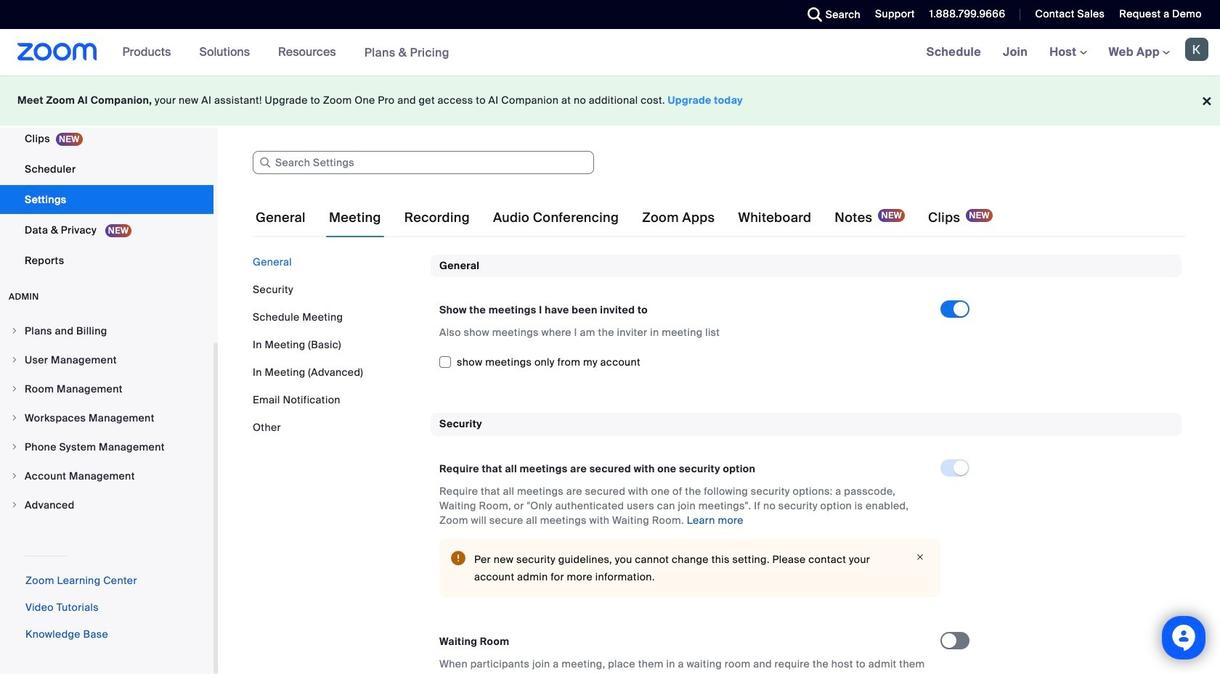 Task type: locate. For each thing, give the bounding box(es) containing it.
6 menu item from the top
[[0, 463, 214, 490]]

right image
[[10, 414, 19, 423], [10, 443, 19, 452]]

0 vertical spatial right image
[[10, 414, 19, 423]]

5 right image from the top
[[10, 501, 19, 510]]

1 right image from the top
[[10, 414, 19, 423]]

footer
[[0, 76, 1220, 126]]

3 right image from the top
[[10, 385, 19, 394]]

2 right image from the top
[[10, 443, 19, 452]]

5 menu item from the top
[[0, 434, 214, 461]]

menu bar
[[253, 255, 420, 435]]

zoom logo image
[[17, 43, 97, 61]]

3 menu item from the top
[[0, 376, 214, 403]]

admin menu menu
[[0, 317, 214, 521]]

banner
[[0, 29, 1220, 76]]

menu item
[[0, 317, 214, 345], [0, 347, 214, 374], [0, 376, 214, 403], [0, 405, 214, 432], [0, 434, 214, 461], [0, 463, 214, 490], [0, 492, 214, 519]]

2 right image from the top
[[10, 356, 19, 365]]

alert
[[440, 540, 941, 598]]

general element
[[431, 255, 1182, 390]]

2 menu item from the top
[[0, 347, 214, 374]]

4 menu item from the top
[[0, 405, 214, 432]]

security element
[[431, 414, 1182, 675]]

product information navigation
[[112, 29, 461, 76]]

right image
[[10, 327, 19, 336], [10, 356, 19, 365], [10, 385, 19, 394], [10, 472, 19, 481], [10, 501, 19, 510]]

1 vertical spatial right image
[[10, 443, 19, 452]]

tabs of my account settings page tab list
[[253, 198, 996, 238]]



Task type: vqa. For each thing, say whether or not it's contained in the screenshot.
5th menu item from the top of the Admin Menu Menu
yes



Task type: describe. For each thing, give the bounding box(es) containing it.
warning image
[[451, 551, 466, 566]]

personal menu menu
[[0, 0, 214, 277]]

7 menu item from the top
[[0, 492, 214, 519]]

1 menu item from the top
[[0, 317, 214, 345]]

meetings navigation
[[916, 29, 1220, 76]]

Search Settings text field
[[253, 151, 594, 174]]

4 right image from the top
[[10, 472, 19, 481]]

close image
[[912, 551, 929, 564]]

alert inside security element
[[440, 540, 941, 598]]

profile picture image
[[1186, 38, 1209, 61]]

1 right image from the top
[[10, 327, 19, 336]]



